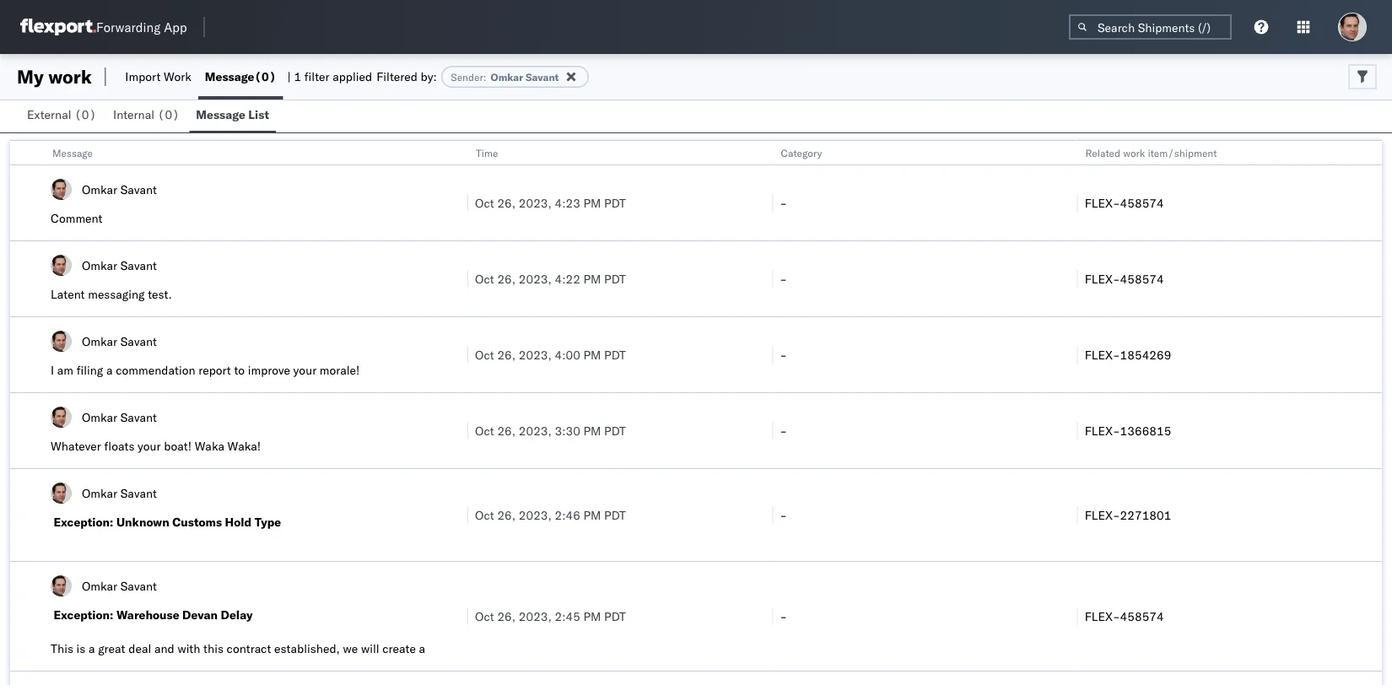Task type: vqa. For each thing, say whether or not it's contained in the screenshot.
the bottom flex-2130387
no



Task type: locate. For each thing, give the bounding box(es) containing it.
3 26, from the top
[[498, 347, 516, 362]]

a right filing
[[106, 363, 113, 378]]

2 oct from the top
[[475, 271, 494, 286]]

1 vertical spatial flex- 458574
[[1085, 271, 1165, 286]]

2 horizontal spatial (0)
[[254, 69, 276, 84]]

test.
[[148, 287, 172, 302]]

pdt
[[604, 195, 626, 210], [604, 271, 626, 286], [604, 347, 626, 362], [604, 423, 626, 438], [604, 508, 626, 523], [604, 609, 626, 624]]

pdt right 3:30 at the left bottom of the page
[[604, 423, 626, 438]]

hold
[[225, 515, 252, 530]]

unknown
[[116, 515, 169, 530]]

category
[[781, 146, 822, 159]]

flex- for oct 26, 2023, 2:45 pm pdt
[[1085, 609, 1121, 624]]

work
[[48, 65, 92, 88], [1124, 146, 1146, 159]]

2 omkar savant from the top
[[82, 258, 157, 273]]

6 oct from the top
[[475, 609, 494, 624]]

omkar down floats
[[82, 486, 117, 501]]

flex- 458574
[[1085, 195, 1165, 210], [1085, 271, 1165, 286], [1085, 609, 1165, 624]]

5 oct from the top
[[475, 508, 494, 523]]

4 - from the top
[[780, 423, 788, 438]]

1 horizontal spatial your
[[293, 363, 317, 378]]

exception: left unknown
[[54, 515, 113, 530]]

3 omkar savant from the top
[[82, 334, 157, 349]]

5 - from the top
[[780, 508, 788, 523]]

2023, left 2:45
[[519, 609, 552, 624]]

omkar savant up unknown
[[82, 486, 157, 501]]

oct 26, 2023, 3:30 pm pdt
[[475, 423, 626, 438]]

1 vertical spatial work
[[1124, 146, 1146, 159]]

morale!
[[320, 363, 360, 378]]

1 vertical spatial message
[[196, 107, 246, 122]]

omkar savant up warehouse
[[82, 579, 157, 593]]

resize handle column header
[[447, 141, 468, 685], [752, 141, 773, 685], [1057, 141, 1078, 685], [1362, 141, 1383, 685]]

3 pm from the top
[[584, 347, 601, 362]]

2 - from the top
[[780, 271, 788, 286]]

5 pm from the top
[[584, 508, 601, 523]]

5 26, from the top
[[498, 508, 516, 523]]

(0) left |
[[254, 69, 276, 84]]

message for list
[[196, 107, 246, 122]]

oct for oct 26, 2023, 2:45 pm pdt
[[475, 609, 494, 624]]

boat!
[[164, 439, 192, 454]]

5 2023, from the top
[[519, 508, 552, 523]]

pdt right '2:46'
[[604, 508, 626, 523]]

improve
[[248, 363, 290, 378]]

filing
[[77, 363, 103, 378]]

pdt right 2:45
[[604, 609, 626, 624]]

4 oct from the top
[[475, 423, 494, 438]]

3 flex- 458574 from the top
[[1085, 609, 1165, 624]]

- for oct 26, 2023, 2:45 pm pdt
[[780, 609, 788, 624]]

26, for oct 26, 2023, 4:00 pm pdt
[[498, 347, 516, 362]]

1 pm from the top
[[584, 195, 601, 210]]

exception: warehouse devan delay
[[54, 608, 253, 623]]

pdt for oct 26, 2023, 2:45 pm pdt
[[604, 609, 626, 624]]

oct 26, 2023, 4:22 pm pdt
[[475, 271, 626, 286]]

26,
[[498, 195, 516, 210], [498, 271, 516, 286], [498, 347, 516, 362], [498, 423, 516, 438], [498, 508, 516, 523], [498, 609, 516, 624]]

oct 26, 2023, 2:45 pm pdt
[[475, 609, 626, 624]]

- for oct 26, 2023, 4:23 pm pdt
[[780, 195, 788, 210]]

savant up unknown
[[121, 486, 157, 501]]

flex- 458574 for oct 26, 2023, 4:23 pm pdt
[[1085, 195, 1165, 210]]

work up external (0)
[[48, 65, 92, 88]]

i am filing a commendation report to improve your morale!
[[51, 363, 360, 378]]

omkar up filing
[[82, 334, 117, 349]]

4 pdt from the top
[[604, 423, 626, 438]]

pm right 4:23 at the top left
[[584, 195, 601, 210]]

26, for oct 26, 2023, 2:46 pm pdt
[[498, 508, 516, 523]]

related
[[1086, 146, 1121, 159]]

2 resize handle column header from the left
[[752, 141, 773, 685]]

6 - from the top
[[780, 609, 788, 624]]

lucrative
[[51, 658, 97, 673]]

6 26, from the top
[[498, 609, 516, 624]]

(0)
[[254, 69, 276, 84], [74, 107, 96, 122], [158, 107, 180, 122]]

i
[[51, 363, 54, 378]]

1 vertical spatial your
[[138, 439, 161, 454]]

2023, for 4:22
[[519, 271, 552, 286]]

0 vertical spatial 458574
[[1121, 195, 1165, 210]]

1 26, from the top
[[498, 195, 516, 210]]

2 26, from the top
[[498, 271, 516, 286]]

customs
[[172, 515, 222, 530]]

am
[[57, 363, 73, 378]]

oct 26, 2023, 4:00 pm pdt
[[475, 347, 626, 362]]

2 flex- 458574 from the top
[[1085, 271, 1165, 286]]

pdt right 4:00
[[604, 347, 626, 362]]

your left boat!
[[138, 439, 161, 454]]

related work item/shipment
[[1086, 146, 1218, 159]]

flex- 458574 for oct 26, 2023, 2:45 pm pdt
[[1085, 609, 1165, 624]]

2023, left 3:30 at the left bottom of the page
[[519, 423, 552, 438]]

your
[[293, 363, 317, 378], [138, 439, 161, 454]]

with
[[178, 642, 200, 656]]

6 pdt from the top
[[604, 609, 626, 624]]

2 pdt from the top
[[604, 271, 626, 286]]

type
[[255, 515, 281, 530]]

waka!
[[228, 439, 261, 454]]

pdt for oct 26, 2023, 2:46 pm pdt
[[604, 508, 626, 523]]

0 vertical spatial exception:
[[54, 515, 113, 530]]

a right is
[[89, 642, 95, 656]]

oct left 4:22
[[475, 271, 494, 286]]

3 resize handle column header from the left
[[1057, 141, 1078, 685]]

3 oct from the top
[[475, 347, 494, 362]]

3 2023, from the top
[[519, 347, 552, 362]]

omkar for i
[[82, 334, 117, 349]]

exception: unknown customs hold type
[[54, 515, 281, 530]]

work right 'related'
[[1124, 146, 1146, 159]]

2023, for 2:45
[[519, 609, 552, 624]]

time
[[476, 146, 498, 159]]

1 - from the top
[[780, 195, 788, 210]]

import work button
[[118, 54, 198, 100]]

Search Shipments (/) text field
[[1070, 14, 1232, 40]]

savant for latent
[[121, 258, 157, 273]]

floats
[[104, 439, 135, 454]]

import work
[[125, 69, 191, 84]]

26, for oct 26, 2023, 3:30 pm pdt
[[498, 423, 516, 438]]

2 vertical spatial flex- 458574
[[1085, 609, 1165, 624]]

omkar savant for exception:
[[82, 486, 157, 501]]

omkar for latent
[[82, 258, 117, 273]]

458574
[[1121, 195, 1165, 210], [1121, 271, 1165, 286], [1121, 609, 1165, 624]]

2 2023, from the top
[[519, 271, 552, 286]]

1 458574 from the top
[[1121, 195, 1165, 210]]

2023,
[[519, 195, 552, 210], [519, 271, 552, 286], [519, 347, 552, 362], [519, 423, 552, 438], [519, 508, 552, 523], [519, 609, 552, 624]]

458574 for oct 26, 2023, 2:45 pm pdt
[[1121, 609, 1165, 624]]

message list
[[196, 107, 269, 122]]

1 horizontal spatial work
[[1124, 146, 1146, 159]]

6 pm from the top
[[584, 609, 601, 624]]

pdt right 4:23 at the top left
[[604, 195, 626, 210]]

omkar up comment
[[82, 182, 117, 197]]

contract
[[227, 642, 271, 656]]

savant for whatever
[[121, 410, 157, 425]]

1 resize handle column header from the left
[[447, 141, 468, 685]]

omkar savant up filing
[[82, 334, 157, 349]]

exception:
[[54, 515, 113, 530], [54, 608, 113, 623]]

savant
[[526, 70, 559, 83], [121, 182, 157, 197], [121, 258, 157, 273], [121, 334, 157, 349], [121, 410, 157, 425], [121, 486, 157, 501], [121, 579, 157, 593]]

flex- 1854269
[[1085, 347, 1172, 362]]

this
[[51, 642, 73, 656]]

a
[[106, 363, 113, 378], [89, 642, 95, 656], [419, 642, 426, 656]]

2023, left 4:23 at the top left
[[519, 195, 552, 210]]

6 omkar savant from the top
[[82, 579, 157, 593]]

5 flex- from the top
[[1085, 508, 1121, 523]]

0 vertical spatial message
[[205, 69, 254, 84]]

5 pdt from the top
[[604, 508, 626, 523]]

message left list
[[196, 107, 246, 122]]

message inside button
[[196, 107, 246, 122]]

|
[[287, 69, 291, 84]]

your left morale!
[[293, 363, 317, 378]]

omkar savant up comment
[[82, 182, 157, 197]]

2 exception: from the top
[[54, 608, 113, 623]]

omkar savant for i
[[82, 334, 157, 349]]

4 pm from the top
[[584, 423, 601, 438]]

oct down "time"
[[475, 195, 494, 210]]

exception: up is
[[54, 608, 113, 623]]

458574 for oct 26, 2023, 4:22 pm pdt
[[1121, 271, 1165, 286]]

pm right 2:45
[[584, 609, 601, 624]]

pdt for oct 26, 2023, 4:00 pm pdt
[[604, 347, 626, 362]]

1 flex- 458574 from the top
[[1085, 195, 1165, 210]]

26, for oct 26, 2023, 4:22 pm pdt
[[498, 271, 516, 286]]

pm right 4:22
[[584, 271, 601, 286]]

message
[[205, 69, 254, 84], [196, 107, 246, 122], [52, 146, 93, 159]]

26, left 4:00
[[498, 347, 516, 362]]

work for related
[[1124, 146, 1146, 159]]

26, for oct 26, 2023, 2:45 pm pdt
[[498, 609, 516, 624]]

0 vertical spatial flex- 458574
[[1085, 195, 1165, 210]]

2 vertical spatial 458574
[[1121, 609, 1165, 624]]

oct left 3:30 at the left bottom of the page
[[475, 423, 494, 438]]

458574 for oct 26, 2023, 4:23 pm pdt
[[1121, 195, 1165, 210]]

is
[[76, 642, 86, 656]]

2023, for 3:30
[[519, 423, 552, 438]]

savant for i
[[121, 334, 157, 349]]

4 flex- from the top
[[1085, 423, 1121, 438]]

4 26, from the top
[[498, 423, 516, 438]]

2023, left '2:46'
[[519, 508, 552, 523]]

omkar
[[491, 70, 523, 83], [82, 182, 117, 197], [82, 258, 117, 273], [82, 334, 117, 349], [82, 410, 117, 425], [82, 486, 117, 501], [82, 579, 117, 593]]

4 omkar savant from the top
[[82, 410, 157, 425]]

6 2023, from the top
[[519, 609, 552, 624]]

pm for 2:46
[[584, 508, 601, 523]]

omkar up warehouse
[[82, 579, 117, 593]]

2 458574 from the top
[[1121, 271, 1165, 286]]

oct left 2:45
[[475, 609, 494, 624]]

flex- for oct 26, 2023, 4:22 pm pdt
[[1085, 271, 1121, 286]]

3 flex- from the top
[[1085, 347, 1121, 362]]

26, down "time"
[[498, 195, 516, 210]]

oct 26, 2023, 2:46 pm pdt
[[475, 508, 626, 523]]

6 flex- from the top
[[1085, 609, 1121, 624]]

1 omkar savant from the top
[[82, 182, 157, 197]]

pdt for oct 26, 2023, 4:22 pm pdt
[[604, 271, 626, 286]]

warehouse
[[116, 608, 180, 623]]

oct left 4:00
[[475, 347, 494, 362]]

pm right 4:00
[[584, 347, 601, 362]]

0 horizontal spatial your
[[138, 439, 161, 454]]

26, left '2:46'
[[498, 508, 516, 523]]

-
[[780, 195, 788, 210], [780, 271, 788, 286], [780, 347, 788, 362], [780, 423, 788, 438], [780, 508, 788, 523], [780, 609, 788, 624]]

pm
[[584, 195, 601, 210], [584, 271, 601, 286], [584, 347, 601, 362], [584, 423, 601, 438], [584, 508, 601, 523], [584, 609, 601, 624]]

pdt right 4:22
[[604, 271, 626, 286]]

oct for oct 26, 2023, 4:00 pm pdt
[[475, 347, 494, 362]]

0 horizontal spatial (0)
[[74, 107, 96, 122]]

pm right 3:30 at the left bottom of the page
[[584, 423, 601, 438]]

pm for 4:00
[[584, 347, 601, 362]]

4 2023, from the top
[[519, 423, 552, 438]]

resize handle column header for message
[[447, 141, 468, 685]]

1 oct from the top
[[475, 195, 494, 210]]

a right create
[[419, 642, 426, 656]]

26, for oct 26, 2023, 4:23 pm pdt
[[498, 195, 516, 210]]

flex- for oct 26, 2023, 3:30 pm pdt
[[1085, 423, 1121, 438]]

2 flex- from the top
[[1085, 271, 1121, 286]]

3 pdt from the top
[[604, 347, 626, 362]]

26, left 2:45
[[498, 609, 516, 624]]

3 458574 from the top
[[1121, 609, 1165, 624]]

message down "external (0)" button
[[52, 146, 93, 159]]

(0) for message (0)
[[254, 69, 276, 84]]

oct
[[475, 195, 494, 210], [475, 271, 494, 286], [475, 347, 494, 362], [475, 423, 494, 438], [475, 508, 494, 523], [475, 609, 494, 624]]

1 vertical spatial 458574
[[1121, 271, 1165, 286]]

26, left 3:30 at the left bottom of the page
[[498, 423, 516, 438]]

2023, left 4:00
[[519, 347, 552, 362]]

whatever floats your boat! waka waka!
[[51, 439, 261, 454]]

forwarding
[[96, 19, 161, 35]]

flex- 2271801
[[1085, 508, 1172, 523]]

0 horizontal spatial work
[[48, 65, 92, 88]]

savant up commendation
[[121, 334, 157, 349]]

0 vertical spatial work
[[48, 65, 92, 88]]

(0) for internal (0)
[[158, 107, 180, 122]]

2 pm from the top
[[584, 271, 601, 286]]

3 - from the top
[[780, 347, 788, 362]]

3:30
[[555, 423, 581, 438]]

omkar up floats
[[82, 410, 117, 425]]

omkar savant up floats
[[82, 410, 157, 425]]

26, left 4:22
[[498, 271, 516, 286]]

great
[[98, 642, 125, 656]]

(0) right the external
[[74, 107, 96, 122]]

message up 'message list'
[[205, 69, 254, 84]]

savant up test.
[[121, 258, 157, 273]]

2023, left 4:22
[[519, 271, 552, 286]]

oct left '2:46'
[[475, 508, 494, 523]]

savant up whatever floats your boat! waka waka!
[[121, 410, 157, 425]]

4:23
[[555, 195, 581, 210]]

(0) right internal
[[158, 107, 180, 122]]

1 2023, from the top
[[519, 195, 552, 210]]

omkar right the :
[[491, 70, 523, 83]]

savant down internal (0) button
[[121, 182, 157, 197]]

5 omkar savant from the top
[[82, 486, 157, 501]]

list
[[248, 107, 269, 122]]

1 flex- from the top
[[1085, 195, 1121, 210]]

omkar up latent messaging test.
[[82, 258, 117, 273]]

1 vertical spatial exception:
[[54, 608, 113, 623]]

pm right '2:46'
[[584, 508, 601, 523]]

omkar for comment
[[82, 182, 117, 197]]

omkar savant up messaging
[[82, 258, 157, 273]]

4 resize handle column header from the left
[[1362, 141, 1383, 685]]

1 pdt from the top
[[604, 195, 626, 210]]

1 exception: from the top
[[54, 515, 113, 530]]

1 horizontal spatial (0)
[[158, 107, 180, 122]]



Task type: describe. For each thing, give the bounding box(es) containing it.
flex- for oct 26, 2023, 4:23 pm pdt
[[1085, 195, 1121, 210]]

this
[[204, 642, 224, 656]]

1
[[294, 69, 301, 84]]

:
[[484, 70, 487, 83]]

filtered
[[377, 69, 418, 84]]

by:
[[421, 69, 437, 84]]

(0) for external (0)
[[74, 107, 96, 122]]

deal
[[128, 642, 151, 656]]

external
[[27, 107, 71, 122]]

omkar savant for comment
[[82, 182, 157, 197]]

forwarding app
[[96, 19, 187, 35]]

4:22
[[555, 271, 581, 286]]

resize handle column header for category
[[1057, 141, 1078, 685]]

pdt for oct 26, 2023, 4:23 pm pdt
[[604, 195, 626, 210]]

message list button
[[189, 100, 276, 133]]

partnership.
[[100, 658, 165, 673]]

applied
[[333, 69, 372, 84]]

internal (0)
[[113, 107, 180, 122]]

messaging
[[88, 287, 145, 302]]

internal (0) button
[[106, 100, 189, 133]]

savant up warehouse
[[121, 579, 157, 593]]

exception: for exception: unknown customs hold type
[[54, 515, 113, 530]]

resize handle column header for time
[[752, 141, 773, 685]]

will
[[361, 642, 380, 656]]

we
[[343, 642, 358, 656]]

pm for 4:23
[[584, 195, 601, 210]]

2:45
[[555, 609, 581, 624]]

report
[[199, 363, 231, 378]]

waka
[[195, 439, 225, 454]]

external (0) button
[[20, 100, 106, 133]]

message (0)
[[205, 69, 276, 84]]

oct for oct 26, 2023, 4:22 pm pdt
[[475, 271, 494, 286]]

comment
[[51, 211, 103, 226]]

filter
[[305, 69, 330, 84]]

omkar for whatever
[[82, 410, 117, 425]]

import
[[125, 69, 161, 84]]

pm for 4:22
[[584, 271, 601, 286]]

flex- for oct 26, 2023, 4:00 pm pdt
[[1085, 347, 1121, 362]]

flexport. image
[[20, 19, 96, 35]]

exception: for exception: warehouse devan delay
[[54, 608, 113, 623]]

this is a great deal and with this contract established, we will create a lucrative partnership.
[[51, 642, 426, 673]]

oct for oct 26, 2023, 4:23 pm pdt
[[475, 195, 494, 210]]

devan
[[182, 608, 218, 623]]

my work
[[17, 65, 92, 88]]

flex- 1366815
[[1085, 423, 1172, 438]]

1 horizontal spatial a
[[106, 363, 113, 378]]

commendation
[[116, 363, 195, 378]]

2271801
[[1121, 508, 1172, 523]]

flex- 458574 for oct 26, 2023, 4:22 pm pdt
[[1085, 271, 1165, 286]]

- for oct 26, 2023, 3:30 pm pdt
[[780, 423, 788, 438]]

- for oct 26, 2023, 4:00 pm pdt
[[780, 347, 788, 362]]

to
[[234, 363, 245, 378]]

4:00
[[555, 347, 581, 362]]

internal
[[113, 107, 155, 122]]

latent messaging test.
[[51, 287, 172, 302]]

2:46
[[555, 508, 581, 523]]

external (0)
[[27, 107, 96, 122]]

flex- for oct 26, 2023, 2:46 pm pdt
[[1085, 508, 1121, 523]]

pm for 2:45
[[584, 609, 601, 624]]

whatever
[[51, 439, 101, 454]]

work for my
[[48, 65, 92, 88]]

- for oct 26, 2023, 4:22 pm pdt
[[780, 271, 788, 286]]

2 horizontal spatial a
[[419, 642, 426, 656]]

item/shipment
[[1149, 146, 1218, 159]]

0 horizontal spatial a
[[89, 642, 95, 656]]

savant for comment
[[121, 182, 157, 197]]

pdt for oct 26, 2023, 3:30 pm pdt
[[604, 423, 626, 438]]

and
[[154, 642, 175, 656]]

sender : omkar savant
[[451, 70, 559, 83]]

omkar for exception:
[[82, 486, 117, 501]]

- for oct 26, 2023, 2:46 pm pdt
[[780, 508, 788, 523]]

2023, for 4:23
[[519, 195, 552, 210]]

latent
[[51, 287, 85, 302]]

1366815
[[1121, 423, 1172, 438]]

message for (0)
[[205, 69, 254, 84]]

2 vertical spatial message
[[52, 146, 93, 159]]

omkar savant for latent
[[82, 258, 157, 273]]

2023, for 2:46
[[519, 508, 552, 523]]

savant for exception:
[[121, 486, 157, 501]]

sender
[[451, 70, 484, 83]]

omkar savant for whatever
[[82, 410, 157, 425]]

0 vertical spatial your
[[293, 363, 317, 378]]

create
[[383, 642, 416, 656]]

resize handle column header for related work item/shipment
[[1362, 141, 1383, 685]]

| 1 filter applied filtered by:
[[287, 69, 437, 84]]

oct for oct 26, 2023, 2:46 pm pdt
[[475, 508, 494, 523]]

1854269
[[1121, 347, 1172, 362]]

savant right the :
[[526, 70, 559, 83]]

established,
[[274, 642, 340, 656]]

forwarding app link
[[20, 19, 187, 35]]

my
[[17, 65, 44, 88]]

work
[[164, 69, 191, 84]]

oct 26, 2023, 4:23 pm pdt
[[475, 195, 626, 210]]

pm for 3:30
[[584, 423, 601, 438]]

oct for oct 26, 2023, 3:30 pm pdt
[[475, 423, 494, 438]]

app
[[164, 19, 187, 35]]

delay
[[221, 608, 253, 623]]

2023, for 4:00
[[519, 347, 552, 362]]



